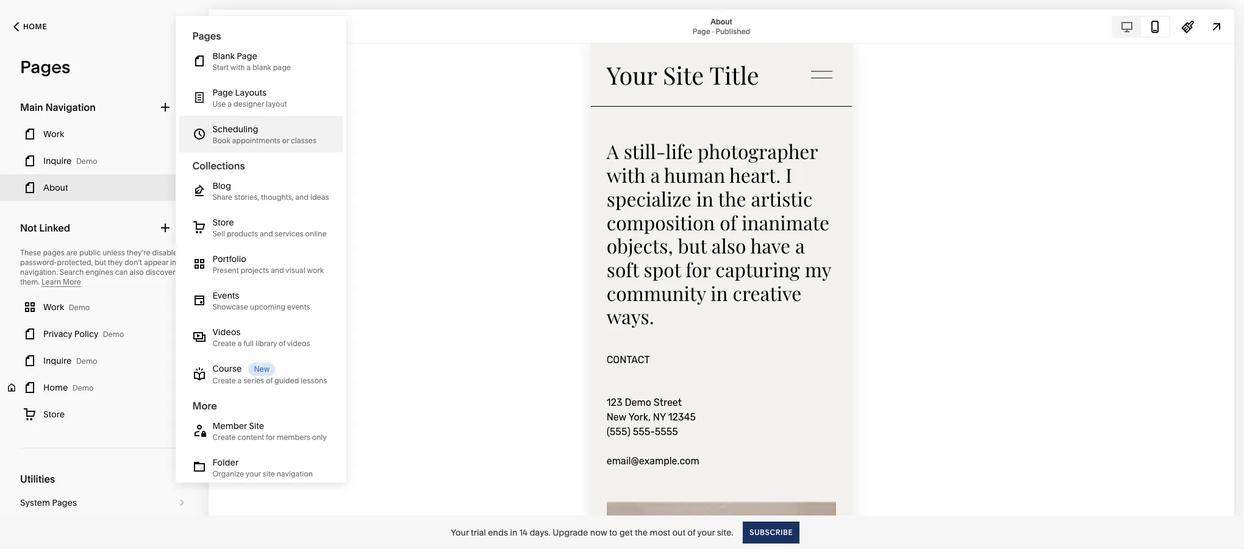 Task type: vqa. For each thing, say whether or not it's contained in the screenshot.


Task type: locate. For each thing, give the bounding box(es) containing it.
0 vertical spatial store
[[213, 217, 234, 228]]

1 vertical spatial store
[[43, 409, 65, 420]]

0 vertical spatial about
[[711, 17, 733, 26]]

page inside about page · published
[[693, 27, 711, 36]]

store sell products and services online
[[213, 217, 327, 239]]

or inside these pages are public unless they're disabled or password-protected, but they don't appear in the navigation. search engines can also discover them.
[[184, 248, 191, 258]]

upcoming
[[250, 303, 286, 312]]

your left site.
[[698, 528, 715, 539]]

a left series
[[238, 377, 242, 386]]

page
[[693, 27, 711, 36], [237, 51, 257, 62], [213, 87, 233, 98]]

1 vertical spatial create
[[213, 377, 236, 386]]

0 vertical spatial home
[[23, 22, 47, 31]]

1 vertical spatial and
[[260, 229, 273, 239]]

1 vertical spatial inquire
[[43, 356, 72, 367]]

a left 'full'
[[238, 339, 242, 348]]

a right use on the top left of the page
[[228, 99, 232, 109]]

days.
[[530, 528, 551, 539]]

to
[[610, 528, 618, 539]]

menu
[[175, 16, 346, 486]]

store inside store button
[[43, 409, 65, 420]]

1 vertical spatial inquire demo
[[43, 356, 97, 367]]

1 vertical spatial work
[[43, 302, 64, 313]]

the inside these pages are public unless they're disabled or password-protected, but they don't appear in the navigation. search engines can also discover them.
[[178, 258, 189, 267]]

demo up privacy policy demo
[[69, 303, 90, 312]]

create down the videos
[[213, 339, 236, 348]]

videos
[[213, 327, 241, 338]]

in left 14
[[510, 528, 518, 539]]

videos create a full library of videos
[[213, 327, 310, 348]]

a right with
[[247, 63, 251, 72]]

in down 'disabled'
[[170, 258, 177, 267]]

most
[[650, 528, 671, 539]]

1 vertical spatial or
[[184, 248, 191, 258]]

tab list
[[1114, 17, 1170, 36]]

organize
[[213, 470, 244, 479]]

page up with
[[237, 51, 257, 62]]

1 vertical spatial about
[[43, 182, 68, 193]]

password-
[[20, 258, 57, 267]]

0 vertical spatial of
[[279, 339, 286, 348]]

out
[[673, 528, 686, 539]]

trial
[[471, 528, 486, 539]]

1 work from the top
[[43, 129, 64, 140]]

or left classes
[[282, 136, 289, 145]]

2 work from the top
[[43, 302, 64, 313]]

1 vertical spatial home
[[43, 383, 68, 394]]

2 vertical spatial create
[[213, 433, 236, 442]]

collections
[[193, 160, 245, 172]]

1 horizontal spatial more
[[193, 400, 217, 413]]

pages up blank
[[193, 30, 221, 42]]

store up sell at left top
[[213, 217, 234, 228]]

0 vertical spatial the
[[178, 258, 189, 267]]

2 horizontal spatial of
[[688, 528, 696, 539]]

learn
[[42, 278, 61, 287]]

1 horizontal spatial store
[[213, 217, 234, 228]]

demo inside home demo
[[73, 384, 94, 393]]

start
[[213, 63, 229, 72]]

pages
[[193, 30, 221, 42], [20, 57, 70, 78], [52, 498, 77, 509]]

0 vertical spatial and
[[296, 193, 309, 202]]

0 vertical spatial in
[[170, 258, 177, 267]]

pages
[[43, 248, 65, 258]]

3 create from the top
[[213, 433, 236, 442]]

create down course
[[213, 377, 236, 386]]

2 vertical spatial of
[[688, 528, 696, 539]]

events showcase upcoming events
[[213, 290, 310, 312]]

classes
[[291, 136, 317, 145]]

library
[[256, 339, 277, 348]]

designer
[[234, 99, 264, 109]]

your left site
[[246, 470, 261, 479]]

book
[[213, 136, 230, 145]]

1 vertical spatial of
[[266, 377, 273, 386]]

0 horizontal spatial store
[[43, 409, 65, 420]]

folder organize your site navigation
[[213, 458, 313, 479]]

about inside about page · published
[[711, 17, 733, 26]]

menu containing pages
[[175, 16, 346, 486]]

of right out
[[688, 528, 696, 539]]

subscribe
[[750, 528, 794, 537]]

pages up main navigation
[[20, 57, 70, 78]]

0 vertical spatial more
[[63, 278, 81, 287]]

create down member
[[213, 433, 236, 442]]

the right get on the bottom of page
[[635, 528, 648, 539]]

1 inquire demo from the top
[[43, 156, 97, 167]]

1 horizontal spatial page
[[237, 51, 257, 62]]

more up member
[[193, 400, 217, 413]]

and inside store sell products and services online
[[260, 229, 273, 239]]

not
[[20, 222, 37, 234]]

0 horizontal spatial in
[[170, 258, 177, 267]]

use
[[213, 99, 226, 109]]

policy
[[74, 329, 98, 340]]

discover
[[146, 268, 175, 277]]

system pages
[[20, 498, 77, 509]]

home for home
[[23, 22, 47, 31]]

search
[[60, 268, 84, 277]]

blog share stories, thoughts, and ideas
[[213, 181, 329, 202]]

learn more link
[[42, 278, 81, 287]]

inquire down privacy
[[43, 356, 72, 367]]

more down search
[[63, 278, 81, 287]]

2 inquire from the top
[[43, 356, 72, 367]]

demo inside work demo
[[69, 303, 90, 312]]

1 horizontal spatial in
[[510, 528, 518, 539]]

work for work
[[43, 129, 64, 140]]

are
[[66, 248, 78, 258]]

store inside store sell products and services online
[[213, 217, 234, 228]]

2 vertical spatial pages
[[52, 498, 77, 509]]

about
[[711, 17, 733, 26], [43, 182, 68, 193]]

blog
[[213, 181, 231, 192]]

layout
[[266, 99, 287, 109]]

0 horizontal spatial of
[[266, 377, 273, 386]]

0 horizontal spatial about
[[43, 182, 68, 193]]

and inside the portfolio present projects and visual work
[[271, 266, 284, 275]]

1 horizontal spatial the
[[635, 528, 648, 539]]

the
[[178, 258, 189, 267], [635, 528, 648, 539]]

1 horizontal spatial your
[[698, 528, 715, 539]]

site.
[[718, 528, 734, 539]]

1 vertical spatial more
[[193, 400, 217, 413]]

0 vertical spatial your
[[246, 470, 261, 479]]

create inside videos create a full library of videos
[[213, 339, 236, 348]]

work down learn
[[43, 302, 64, 313]]

about for about page · published
[[711, 17, 733, 26]]

a
[[247, 63, 251, 72], [228, 99, 232, 109], [238, 339, 242, 348], [238, 377, 242, 386]]

0 vertical spatial or
[[282, 136, 289, 145]]

0 vertical spatial inquire demo
[[43, 156, 97, 167]]

0 horizontal spatial page
[[213, 87, 233, 98]]

or right 'disabled'
[[184, 248, 191, 258]]

1 vertical spatial your
[[698, 528, 715, 539]]

ideas
[[311, 193, 329, 202]]

inquire demo up home demo
[[43, 356, 97, 367]]

members
[[277, 433, 311, 442]]

create inside member site create content for members only
[[213, 433, 236, 442]]

home inside button
[[23, 22, 47, 31]]

1 horizontal spatial about
[[711, 17, 733, 26]]

inquire
[[43, 156, 72, 167], [43, 356, 72, 367]]

demo up store button on the left of page
[[73, 384, 94, 393]]

store down home demo
[[43, 409, 65, 420]]

projects
[[241, 266, 269, 275]]

privacy
[[43, 329, 72, 340]]

2 vertical spatial and
[[271, 266, 284, 275]]

0 vertical spatial inquire
[[43, 156, 72, 167]]

of right library
[[279, 339, 286, 348]]

present
[[213, 266, 239, 275]]

main navigation
[[20, 101, 96, 114]]

add a new page to the "not linked" navigation group image
[[159, 222, 172, 235]]

0 vertical spatial work
[[43, 129, 64, 140]]

page inside page layouts use a designer layout
[[213, 87, 233, 98]]

1 vertical spatial page
[[237, 51, 257, 62]]

create a series of guided lessons
[[213, 377, 327, 386]]

1 horizontal spatial or
[[282, 136, 289, 145]]

about up linked
[[43, 182, 68, 193]]

1 horizontal spatial of
[[279, 339, 286, 348]]

and left visual
[[271, 266, 284, 275]]

public
[[79, 248, 101, 258]]

lessons
[[301, 377, 327, 386]]

now
[[591, 528, 608, 539]]

work
[[43, 129, 64, 140], [43, 302, 64, 313]]

pages right system on the left of the page
[[52, 498, 77, 509]]

2 horizontal spatial page
[[693, 27, 711, 36]]

scheduling
[[213, 124, 258, 135]]

1 create from the top
[[213, 339, 236, 348]]

inquire down main navigation
[[43, 156, 72, 167]]

member site create content for members only
[[213, 421, 327, 442]]

demo down policy
[[76, 357, 97, 366]]

protected,
[[57, 258, 93, 267]]

share
[[213, 193, 233, 202]]

page left ·
[[693, 27, 711, 36]]

but
[[95, 258, 106, 267]]

of down new
[[266, 377, 273, 386]]

0 vertical spatial pages
[[193, 30, 221, 42]]

layouts
[[235, 87, 267, 98]]

0 vertical spatial create
[[213, 339, 236, 348]]

0 vertical spatial page
[[693, 27, 711, 36]]

page inside blank page start with a blank page
[[237, 51, 257, 62]]

about inside button
[[43, 182, 68, 193]]

the down 'disabled'
[[178, 258, 189, 267]]

0 horizontal spatial the
[[178, 258, 189, 267]]

engines
[[86, 268, 113, 277]]

in
[[170, 258, 177, 267], [510, 528, 518, 539]]

inquire demo up about button on the top left
[[43, 156, 97, 167]]

visual
[[286, 266, 306, 275]]

a inside videos create a full library of videos
[[238, 339, 242, 348]]

create
[[213, 339, 236, 348], [213, 377, 236, 386], [213, 433, 236, 442]]

2 inquire demo from the top
[[43, 356, 97, 367]]

demo right policy
[[103, 330, 124, 339]]

stories,
[[234, 193, 259, 202]]

2 vertical spatial page
[[213, 87, 233, 98]]

about up ·
[[711, 17, 733, 26]]

work inside button
[[43, 129, 64, 140]]

work for work demo
[[43, 302, 64, 313]]

add a new page to the "main navigation" group image
[[159, 101, 172, 114]]

·
[[713, 27, 714, 36]]

work down main navigation
[[43, 129, 64, 140]]

or inside scheduling book appointments or classes
[[282, 136, 289, 145]]

and inside blog share stories, thoughts, and ideas
[[296, 193, 309, 202]]

0 horizontal spatial your
[[246, 470, 261, 479]]

and
[[296, 193, 309, 202], [260, 229, 273, 239], [271, 266, 284, 275]]

page up use on the top left of the page
[[213, 87, 233, 98]]

home demo
[[43, 383, 94, 394]]

site
[[249, 421, 264, 432]]

your inside folder organize your site navigation
[[246, 470, 261, 479]]

and left ideas
[[296, 193, 309, 202]]

and left 'services'
[[260, 229, 273, 239]]

0 horizontal spatial or
[[184, 248, 191, 258]]



Task type: describe. For each thing, give the bounding box(es) containing it.
for
[[266, 433, 275, 442]]

page
[[273, 63, 291, 72]]

member
[[213, 421, 247, 432]]

system
[[20, 498, 50, 509]]

of inside videos create a full library of videos
[[279, 339, 286, 348]]

store for store
[[43, 409, 65, 420]]

home button
[[0, 13, 60, 40]]

blank
[[213, 51, 235, 62]]

site
[[263, 470, 275, 479]]

can
[[115, 268, 128, 277]]

store button
[[0, 402, 209, 428]]

these
[[20, 248, 41, 258]]

work button
[[0, 121, 209, 148]]

guided
[[275, 377, 299, 386]]

these pages are public unless they're disabled or password-protected, but they don't appear in the navigation. search engines can also discover them.
[[20, 248, 191, 287]]

them.
[[20, 278, 40, 287]]

about for about
[[43, 182, 68, 193]]

don't
[[125, 258, 142, 267]]

they're
[[127, 248, 151, 258]]

home for home demo
[[43, 383, 68, 394]]

course
[[213, 364, 242, 375]]

work
[[307, 266, 324, 275]]

only
[[312, 433, 327, 442]]

navigation.
[[20, 268, 58, 277]]

a inside page layouts use a designer layout
[[228, 99, 232, 109]]

ends
[[488, 528, 508, 539]]

privacy policy demo
[[43, 329, 124, 340]]

in inside these pages are public unless they're disabled or password-protected, but they don't appear in the navigation. search engines can also discover them.
[[170, 258, 177, 267]]

published
[[716, 27, 751, 36]]

demo inside privacy policy demo
[[103, 330, 124, 339]]

a inside blank page start with a blank page
[[247, 63, 251, 72]]

thoughts,
[[261, 193, 294, 202]]

about button
[[0, 175, 209, 201]]

utilities
[[20, 474, 55, 486]]

page for about
[[693, 27, 711, 36]]

your trial ends in 14 days. upgrade now to get the most out of your site.
[[451, 528, 734, 539]]

page layouts use a designer layout
[[213, 87, 287, 109]]

new
[[254, 365, 270, 374]]

portfolio
[[213, 254, 247, 265]]

and for store
[[260, 229, 273, 239]]

store for store sell products and services online
[[213, 217, 234, 228]]

also
[[130, 268, 144, 277]]

online
[[305, 229, 327, 239]]

1 vertical spatial in
[[510, 528, 518, 539]]

events
[[213, 290, 239, 301]]

scheduling book appointments or classes
[[213, 124, 317, 145]]

more inside 'menu'
[[193, 400, 217, 413]]

sell
[[213, 229, 225, 239]]

1 vertical spatial the
[[635, 528, 648, 539]]

services
[[275, 229, 304, 239]]

and for portfolio
[[271, 266, 284, 275]]

pages inside 'menu'
[[193, 30, 221, 42]]

2 create from the top
[[213, 377, 236, 386]]

appear
[[144, 258, 169, 267]]

videos
[[287, 339, 310, 348]]

with
[[230, 63, 245, 72]]

unless
[[103, 248, 125, 258]]

events
[[287, 303, 310, 312]]

full
[[244, 339, 254, 348]]

upgrade
[[553, 528, 589, 539]]

14
[[520, 528, 528, 539]]

products
[[227, 229, 258, 239]]

showcase
[[213, 303, 248, 312]]

1 inquire from the top
[[43, 156, 72, 167]]

0 horizontal spatial more
[[63, 278, 81, 287]]

about page · published
[[693, 17, 751, 36]]

portfolio present projects and visual work
[[213, 254, 324, 275]]

navigation
[[45, 101, 96, 114]]

work demo
[[43, 302, 90, 313]]

content
[[238, 433, 264, 442]]

navigation
[[277, 470, 313, 479]]

pages inside button
[[52, 498, 77, 509]]

get
[[620, 528, 633, 539]]

not linked
[[20, 222, 70, 234]]

demo up about button on the top left
[[76, 157, 97, 166]]

disabled
[[152, 248, 182, 258]]

series
[[244, 377, 264, 386]]

subscribe button
[[744, 522, 801, 544]]

1 vertical spatial pages
[[20, 57, 70, 78]]

blank
[[253, 63, 271, 72]]

learn more
[[42, 278, 81, 287]]

they
[[108, 258, 123, 267]]

page for blank page
[[237, 51, 257, 62]]

linked
[[39, 222, 70, 234]]

your
[[451, 528, 469, 539]]



